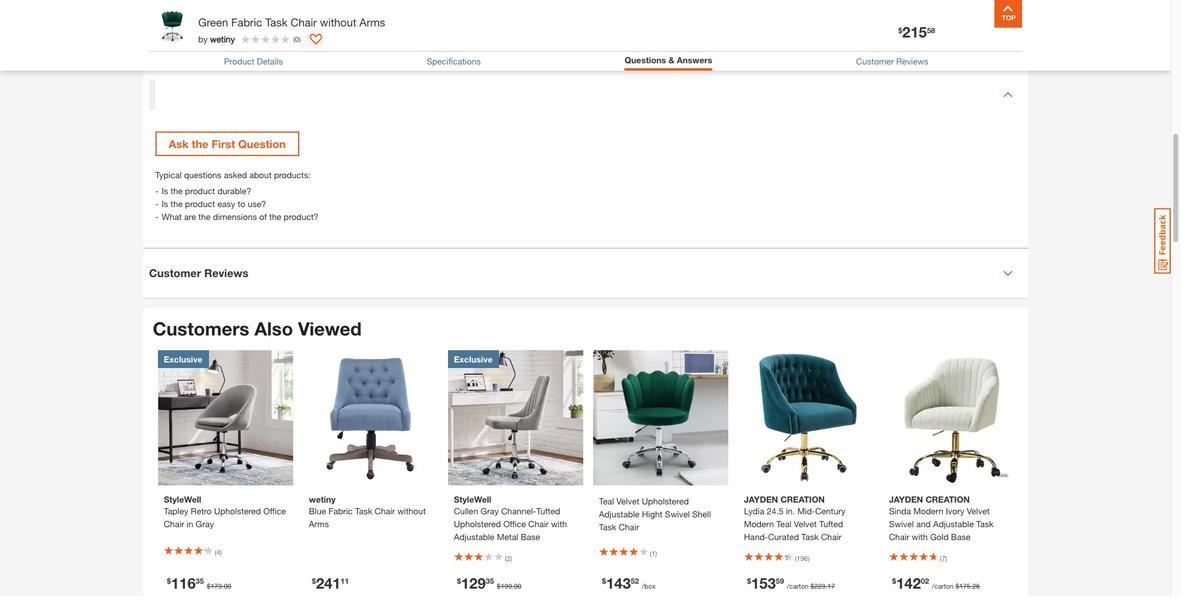 Task type: locate. For each thing, give the bounding box(es) containing it.
teal
[[599, 496, 614, 507], [777, 519, 792, 529]]

35 for 116
[[196, 577, 204, 586]]

00 inside $ 116 35 $ 179 . 00
[[224, 582, 231, 590]]

59
[[776, 577, 784, 586]]

adjustable
[[599, 509, 640, 520], [934, 519, 974, 529], [454, 532, 495, 542]]

3 . from the left
[[826, 582, 828, 590]]

1 horizontal spatial upholstered
[[454, 519, 501, 529]]

$ right the 129
[[497, 582, 501, 590]]

office
[[264, 506, 286, 517], [504, 519, 526, 529]]

stylewell up the "tapley"
[[164, 494, 201, 505]]

shell
[[693, 509, 711, 520]]

$ left "11"
[[312, 577, 316, 586]]

upholstered inside stylewell cullen gray channel-tufted upholstered office chair with adjustable metal base
[[454, 519, 501, 529]]

modern
[[914, 506, 944, 517], [744, 519, 774, 529]]

curated
[[768, 532, 799, 542]]

0 horizontal spatial jayden
[[744, 494, 779, 505]]

1 exclusive from the left
[[164, 354, 203, 365]]

1 vertical spatial gray
[[196, 519, 214, 529]]

chair inside wetiny blue fabric task chair without arms
[[375, 506, 395, 517]]

jayden up lydia
[[744, 494, 779, 505]]

( down metal
[[505, 555, 507, 563]]

1 vertical spatial is
[[162, 198, 168, 209]]

modern up and
[[914, 506, 944, 517]]

swivel down sinda
[[890, 519, 914, 529]]

office inside stylewell cullen gray channel-tufted upholstered office chair with adjustable metal base
[[504, 519, 526, 529]]

base
[[521, 532, 540, 542], [952, 532, 971, 542]]

is down typical
[[162, 185, 168, 196]]

customer reviews down 215
[[857, 56, 929, 66]]

$
[[899, 26, 903, 35], [167, 577, 171, 586], [312, 577, 316, 586], [457, 577, 461, 586], [602, 577, 606, 586], [747, 577, 752, 586], [893, 577, 897, 586], [207, 582, 211, 590], [497, 582, 501, 590], [811, 582, 815, 590], [956, 582, 960, 590]]

0 horizontal spatial ,
[[226, 49, 229, 59]]

1 horizontal spatial modern
[[914, 506, 944, 517]]

sinda modern ivory velvet swivel and adjustable task chair with gold base image
[[883, 351, 1019, 486]]

4 . from the left
[[971, 582, 973, 590]]

( for 116
[[215, 548, 217, 556]]

1 horizontal spatial without
[[398, 506, 426, 517]]

1 horizontal spatial ,
[[260, 49, 262, 59]]

35 for 129
[[486, 577, 494, 586]]

$ left 199
[[457, 577, 461, 586]]

base right gold
[[952, 532, 971, 542]]

upholstered up the hight
[[642, 496, 689, 507]]

upholstered inside stylewell tapley retro upholstered office chair in gray
[[214, 506, 261, 517]]

35 inside $ 116 35 $ 179 . 00
[[196, 577, 204, 586]]

0 vertical spatial wetiny
[[210, 34, 235, 44]]

answers
[[677, 55, 713, 65]]

1 vertical spatial reviews
[[204, 266, 249, 280]]

to
[[238, 198, 245, 209]]

( 7 )
[[941, 555, 948, 563]]

( 2 )
[[505, 555, 512, 563]]

2 /carton from the left
[[933, 582, 954, 590]]

is up what
[[162, 198, 168, 209]]

caret image
[[1003, 268, 1013, 278]]

) up /box
[[656, 550, 657, 558]]

fabric inside wetiny blue fabric task chair without arms
[[329, 506, 353, 517]]

1 horizontal spatial tufted
[[820, 519, 844, 529]]

0 horizontal spatial /carton
[[787, 582, 809, 590]]

1 horizontal spatial creation
[[926, 494, 970, 505]]

) down metal
[[511, 555, 512, 563]]

typical questions asked about products: is the product durable? is the product easy to use? what are the dimensions of the product?
[[155, 169, 319, 222]]

upholstered right retro
[[214, 506, 261, 517]]

. inside $ 142 02 /carton $ 175 . 26
[[971, 582, 973, 590]]

modern up hand-
[[744, 519, 774, 529]]

1 creation from the left
[[781, 494, 825, 505]]

02
[[921, 577, 930, 586]]

gray right cullen
[[481, 506, 499, 517]]

0 horizontal spatial base
[[521, 532, 540, 542]]

00 right 199
[[514, 582, 522, 590]]

gray
[[481, 506, 499, 517], [196, 519, 214, 529]]

questions
[[184, 169, 222, 180]]

1 . from the left
[[222, 582, 224, 590]]

reviews down dimensions
[[204, 266, 249, 280]]

1 horizontal spatial base
[[952, 532, 971, 542]]

metal
[[497, 532, 519, 542]]

chair inside stylewell cullen gray channel-tufted upholstered office chair with adjustable metal base
[[529, 519, 549, 529]]

1 /carton from the left
[[787, 582, 809, 590]]

$ 215 58
[[899, 23, 936, 41]]

with
[[551, 519, 567, 529], [912, 532, 928, 542]]

2 00 from the left
[[514, 582, 522, 590]]

0 horizontal spatial upholstered
[[214, 506, 261, 517]]

)
[[299, 35, 301, 43], [220, 548, 222, 556], [656, 550, 657, 558], [511, 555, 512, 563], [808, 555, 810, 563], [946, 555, 948, 563]]

task inside wetiny blue fabric task chair without arms
[[355, 506, 372, 517]]

1
[[652, 550, 656, 558]]

/carton right the 02 at the right of the page
[[933, 582, 954, 590]]

reviews
[[897, 56, 929, 66], [204, 266, 249, 280]]

in
[[219, 49, 226, 59], [253, 49, 260, 59], [285, 49, 292, 59], [187, 519, 193, 529]]

0 horizontal spatial customer
[[149, 266, 201, 280]]

wetiny
[[210, 34, 235, 44], [309, 494, 336, 505]]

typical
[[155, 169, 182, 180]]

2 23 from the left
[[273, 49, 283, 59]]

0 horizontal spatial reviews
[[204, 266, 249, 280]]

, left w
[[226, 49, 229, 59]]

specifications button
[[427, 56, 481, 66], [427, 56, 481, 66]]

0 horizontal spatial arms
[[309, 519, 329, 529]]

0 vertical spatial modern
[[914, 506, 944, 517]]

cullen gray channel-tufted upholstered office chair with adjustable metal base image
[[448, 351, 583, 486]]

task inside the jayden creation sinda modern ivory velvet swivel and adjustable task chair with gold base
[[977, 519, 994, 529]]

stylewell
[[164, 494, 201, 505], [454, 494, 492, 505]]

2 base from the left
[[952, 532, 971, 542]]

1 vertical spatial arms
[[309, 519, 329, 529]]

fabric right 'green'
[[231, 15, 262, 29]]

23 right d
[[273, 49, 283, 59]]

customer
[[857, 56, 894, 66], [149, 266, 201, 280]]

creation up 'ivory'
[[926, 494, 970, 505]]

0 horizontal spatial wetiny
[[210, 34, 235, 44]]

0 horizontal spatial gray
[[196, 519, 214, 529]]

chair inside 'jayden creation lydia 24.5 in. mid-century modern teal velvet tufted hand-curated task chair'
[[822, 532, 842, 542]]

1 horizontal spatial /carton
[[933, 582, 954, 590]]

office left the blue
[[264, 506, 286, 517]]

the right ask
[[192, 137, 209, 150]]

$ left 58
[[899, 26, 903, 35]]

00 right 179
[[224, 582, 231, 590]]

upholstered down cullen
[[454, 519, 501, 529]]

use?
[[248, 198, 266, 209]]

( for 142
[[941, 555, 942, 563]]

2 horizontal spatial adjustable
[[934, 519, 974, 529]]

26
[[973, 582, 981, 590]]

1 horizontal spatial 35
[[486, 577, 494, 586]]

ask the first question button
[[155, 131, 299, 156]]

2 35 from the left
[[486, 577, 494, 586]]

jayden creation lydia 24.5 in. mid-century modern teal velvet tufted hand-curated task chair
[[744, 494, 846, 542]]

2 stylewell from the left
[[454, 494, 492, 505]]

1 vertical spatial with
[[912, 532, 928, 542]]

1 , from the left
[[226, 49, 229, 59]]

0 vertical spatial product
[[185, 185, 215, 196]]

1 horizontal spatial 23
[[273, 49, 283, 59]]

swivel left shell
[[665, 509, 690, 520]]

1 vertical spatial tufted
[[820, 519, 844, 529]]

1 horizontal spatial adjustable
[[599, 509, 640, 520]]

0 horizontal spatial teal
[[599, 496, 614, 507]]

$ left 52
[[602, 577, 606, 586]]

tapley retro upholstered office chair in gray image
[[158, 351, 293, 486]]

2 exclusive from the left
[[454, 354, 493, 365]]

0 horizontal spatial 35
[[196, 577, 204, 586]]

/carton right 59
[[787, 582, 809, 590]]

base inside the jayden creation sinda modern ivory velvet swivel and adjustable task chair with gold base
[[952, 532, 971, 542]]

0 horizontal spatial 23
[[241, 49, 251, 59]]

$ 153 59 /carton $ 223 . 17
[[747, 575, 835, 592]]

gray down retro
[[196, 519, 214, 529]]

0 horizontal spatial velvet
[[617, 496, 640, 507]]

jayden inside 'jayden creation lydia 24.5 in. mid-century modern teal velvet tufted hand-curated task chair'
[[744, 494, 779, 505]]

without up display image at the top left
[[320, 15, 357, 29]]

reviews down 215
[[897, 56, 929, 66]]

product up are at the left of page
[[185, 198, 215, 209]]

1 horizontal spatial customer reviews
[[857, 56, 929, 66]]

tufted inside stylewell cullen gray channel-tufted upholstered office chair with adjustable metal base
[[537, 506, 560, 517]]

adjustable left the hight
[[599, 509, 640, 520]]

) for 142
[[946, 555, 948, 563]]

1 horizontal spatial gray
[[481, 506, 499, 517]]

questions
[[625, 55, 666, 65]]

) up the $ 153 59 /carton $ 223 . 17
[[808, 555, 810, 563]]

1 horizontal spatial fabric
[[329, 506, 353, 517]]

23
[[241, 49, 251, 59], [273, 49, 283, 59]]

/carton for 153
[[787, 582, 809, 590]]

) down gold
[[946, 555, 948, 563]]

.
[[222, 582, 224, 590], [512, 582, 514, 590], [826, 582, 828, 590], [971, 582, 973, 590]]

1 base from the left
[[521, 532, 540, 542]]

1 vertical spatial customer
[[149, 266, 201, 280]]

0 vertical spatial reviews
[[897, 56, 929, 66]]

1 horizontal spatial velvet
[[794, 519, 817, 529]]

1 vertical spatial wetiny
[[309, 494, 336, 505]]

) up 179
[[220, 548, 222, 556]]

d
[[265, 49, 271, 59]]

1 vertical spatial without
[[398, 506, 426, 517]]

2 jayden from the left
[[890, 494, 924, 505]]

0 horizontal spatial exclusive
[[164, 354, 203, 365]]

base right metal
[[521, 532, 540, 542]]

0 vertical spatial is
[[162, 185, 168, 196]]

0 vertical spatial customer
[[857, 56, 894, 66]]

the
[[192, 137, 209, 150], [171, 185, 183, 196], [171, 198, 183, 209], [199, 211, 211, 222], [269, 211, 281, 222]]

1 horizontal spatial specifications
[[427, 56, 481, 66]]

1 horizontal spatial with
[[912, 532, 928, 542]]

0 vertical spatial arms
[[360, 15, 385, 29]]

upholstered inside teal velvet upholstered adjustable hight swivel shell task chair
[[642, 496, 689, 507]]

task
[[265, 15, 288, 29], [355, 506, 372, 517], [977, 519, 994, 529], [599, 522, 617, 533], [802, 532, 819, 542]]

customer reviews up customers
[[149, 266, 249, 280]]

23 right w
[[241, 49, 251, 59]]

2 horizontal spatial velvet
[[967, 506, 990, 517]]

0 vertical spatial with
[[551, 519, 567, 529]]

199
[[501, 582, 512, 590]]

0 vertical spatial office
[[264, 506, 286, 517]]

1 horizontal spatial teal
[[777, 519, 792, 529]]

4
[[217, 548, 220, 556]]

0 horizontal spatial customer reviews
[[149, 266, 249, 280]]

blue fabric task chair without arms image
[[303, 351, 438, 486]]

0 horizontal spatial tufted
[[537, 506, 560, 517]]

stylewell inside stylewell tapley retro upholstered office chair in gray
[[164, 494, 201, 505]]

teal inside 'jayden creation lydia 24.5 in. mid-century modern teal velvet tufted hand-curated task chair'
[[777, 519, 792, 529]]

0 horizontal spatial modern
[[744, 519, 774, 529]]

wetiny up the blue
[[309, 494, 336, 505]]

35 left 199
[[486, 577, 494, 586]]

0 vertical spatial tufted
[[537, 506, 560, 517]]

the inside button
[[192, 137, 209, 150]]

1 horizontal spatial customer
[[857, 56, 894, 66]]

. inside the $ 153 59 /carton $ 223 . 17
[[826, 582, 828, 590]]

1 vertical spatial modern
[[744, 519, 774, 529]]

1 vertical spatial specifications
[[427, 56, 481, 66]]

chair inside teal velvet upholstered adjustable hight swivel shell task chair
[[619, 522, 639, 533]]

00 inside $ 129 35 $ 199 . 00
[[514, 582, 522, 590]]

stylewell tapley retro upholstered office chair in gray
[[164, 494, 286, 529]]

swivel
[[665, 509, 690, 520], [890, 519, 914, 529]]

stylewell up cullen
[[454, 494, 492, 505]]

wetiny up 36
[[210, 34, 235, 44]]

jayden inside the jayden creation sinda modern ivory velvet swivel and adjustable task chair with gold base
[[890, 494, 924, 505]]

creation for 142
[[926, 494, 970, 505]]

fabric right the blue
[[329, 506, 353, 517]]

0 vertical spatial fabric
[[231, 15, 262, 29]]

jayden creation sinda modern ivory velvet swivel and adjustable task chair with gold base
[[890, 494, 994, 542]]

0 horizontal spatial specifications
[[149, 29, 224, 42]]

sinda
[[890, 506, 912, 517]]

product
[[185, 185, 215, 196], [185, 198, 215, 209]]

caret image
[[1003, 89, 1013, 99]]

0 vertical spatial specifications
[[149, 29, 224, 42]]

1 horizontal spatial stylewell
[[454, 494, 492, 505]]

0 horizontal spatial swivel
[[665, 509, 690, 520]]

blue
[[309, 506, 326, 517]]

$ left the 02 at the right of the page
[[893, 577, 897, 586]]

/carton inside the $ 153 59 /carton $ 223 . 17
[[787, 582, 809, 590]]

stylewell inside stylewell cullen gray channel-tufted upholstered office chair with adjustable metal base
[[454, 494, 492, 505]]

1 vertical spatial teal
[[777, 519, 792, 529]]

with inside the jayden creation sinda modern ivory velvet swivel and adjustable task chair with gold base
[[912, 532, 928, 542]]

0 horizontal spatial stylewell
[[164, 494, 201, 505]]

upholstered
[[642, 496, 689, 507], [214, 506, 261, 517], [454, 519, 501, 529]]

$ 142 02 /carton $ 175 . 26
[[893, 575, 981, 592]]

$ left 26
[[956, 582, 960, 590]]

customer reviews button
[[857, 56, 929, 66], [857, 56, 929, 66], [143, 249, 1028, 298]]

specifications inside "specifications dimensions: h 36 in , w 23 in , d 23 in"
[[149, 29, 224, 42]]

what
[[162, 211, 182, 222]]

adjustable down cullen
[[454, 532, 495, 542]]

without
[[320, 15, 357, 29], [398, 506, 426, 517]]

in down retro
[[187, 519, 193, 529]]

1 vertical spatial office
[[504, 519, 526, 529]]

adjustable down 'ivory'
[[934, 519, 974, 529]]

$ 116 35 $ 179 . 00
[[167, 575, 231, 592]]

0 horizontal spatial creation
[[781, 494, 825, 505]]

0 horizontal spatial with
[[551, 519, 567, 529]]

35 left 179
[[196, 577, 204, 586]]

office down channel-
[[504, 519, 526, 529]]

adjustable inside stylewell cullen gray channel-tufted upholstered office chair with adjustable metal base
[[454, 532, 495, 542]]

product down questions
[[185, 185, 215, 196]]

241
[[316, 575, 341, 592]]

in left d
[[253, 49, 260, 59]]

jayden up sinda
[[890, 494, 924, 505]]

1 horizontal spatial swivel
[[890, 519, 914, 529]]

2 . from the left
[[512, 582, 514, 590]]

1 horizontal spatial wetiny
[[309, 494, 336, 505]]

dimensions:
[[149, 49, 196, 59]]

1 00 from the left
[[224, 582, 231, 590]]

) for 116
[[220, 548, 222, 556]]

1 vertical spatial fabric
[[329, 506, 353, 517]]

0 vertical spatial teal
[[599, 496, 614, 507]]

$ 241 11
[[312, 575, 349, 592]]

( up /box
[[650, 550, 652, 558]]

stylewell for 129
[[454, 494, 492, 505]]

36
[[207, 49, 217, 59]]

specifications for specifications
[[427, 56, 481, 66]]

( up 179
[[215, 548, 217, 556]]

1 horizontal spatial office
[[504, 519, 526, 529]]

specifications for specifications dimensions: h 36 in , w 23 in , d 23 in
[[149, 29, 224, 42]]

00
[[224, 582, 231, 590], [514, 582, 522, 590]]

1 stylewell from the left
[[164, 494, 201, 505]]

arms
[[360, 15, 385, 29], [309, 519, 329, 529]]

1 vertical spatial product
[[185, 198, 215, 209]]

display image
[[310, 34, 322, 46]]

, left d
[[260, 49, 262, 59]]

specifications
[[149, 29, 224, 42], [427, 56, 481, 66]]

(
[[293, 35, 295, 43], [215, 548, 217, 556], [650, 550, 652, 558], [505, 555, 507, 563], [795, 555, 797, 563], [941, 555, 942, 563]]

the up what
[[171, 198, 183, 209]]

1 35 from the left
[[196, 577, 204, 586]]

0 horizontal spatial office
[[264, 506, 286, 517]]

1 horizontal spatial 00
[[514, 582, 522, 590]]

gray inside stylewell cullen gray channel-tufted upholstered office chair with adjustable metal base
[[481, 506, 499, 517]]

office inside stylewell tapley retro upholstered office chair in gray
[[264, 506, 286, 517]]

2 horizontal spatial upholstered
[[642, 496, 689, 507]]

base inside stylewell cullen gray channel-tufted upholstered office chair with adjustable metal base
[[521, 532, 540, 542]]

( down curated
[[795, 555, 797, 563]]

creation inside 'jayden creation lydia 24.5 in. mid-century modern teal velvet tufted hand-curated task chair'
[[781, 494, 825, 505]]

adjustable inside the jayden creation sinda modern ivory velvet swivel and adjustable task chair with gold base
[[934, 519, 974, 529]]

1 horizontal spatial exclusive
[[454, 354, 493, 365]]

creation inside the jayden creation sinda modern ivory velvet swivel and adjustable task chair with gold base
[[926, 494, 970, 505]]

with inside stylewell cullen gray channel-tufted upholstered office chair with adjustable metal base
[[551, 519, 567, 529]]

in right details
[[285, 49, 292, 59]]

2 creation from the left
[[926, 494, 970, 505]]

tapley
[[164, 506, 188, 517]]

asked
[[224, 169, 247, 180]]

0 vertical spatial without
[[320, 15, 357, 29]]

0 vertical spatial gray
[[481, 506, 499, 517]]

questions & answers button
[[625, 55, 713, 68], [625, 55, 713, 65]]

00 for 129
[[514, 582, 522, 590]]

0 horizontal spatial fabric
[[231, 15, 262, 29]]

1 jayden from the left
[[744, 494, 779, 505]]

without left cullen
[[398, 506, 426, 517]]

/carton inside $ 142 02 /carton $ 175 . 26
[[933, 582, 954, 590]]

129
[[461, 575, 486, 592]]

) for 153
[[808, 555, 810, 563]]

chair inside the jayden creation sinda modern ivory velvet swivel and adjustable task chair with gold base
[[890, 532, 910, 542]]

1 product from the top
[[185, 185, 215, 196]]

swivel inside teal velvet upholstered adjustable hight swivel shell task chair
[[665, 509, 690, 520]]

durable?
[[218, 185, 251, 196]]

( down gold
[[941, 555, 942, 563]]

fabric
[[231, 15, 262, 29], [329, 506, 353, 517]]

hand-
[[744, 532, 768, 542]]

0 horizontal spatial adjustable
[[454, 532, 495, 542]]

35 inside $ 129 35 $ 199 . 00
[[486, 577, 494, 586]]

in inside stylewell tapley retro upholstered office chair in gray
[[187, 519, 193, 529]]

details
[[257, 56, 283, 66]]

0 vertical spatial customer reviews
[[857, 56, 929, 66]]

1 horizontal spatial jayden
[[890, 494, 924, 505]]

creation up mid-
[[781, 494, 825, 505]]

0 horizontal spatial 00
[[224, 582, 231, 590]]



Task type: vqa. For each thing, say whether or not it's contained in the screenshot.
the left Reviews
yes



Task type: describe. For each thing, give the bounding box(es) containing it.
( for 129
[[505, 555, 507, 563]]

153
[[752, 575, 776, 592]]

teal inside teal velvet upholstered adjustable hight swivel shell task chair
[[599, 496, 614, 507]]

58
[[927, 26, 936, 35]]

( for 153
[[795, 555, 797, 563]]

215
[[903, 23, 927, 41]]

channel-
[[501, 506, 537, 517]]

1 horizontal spatial reviews
[[897, 56, 929, 66]]

) for 129
[[511, 555, 512, 563]]

( 196 )
[[795, 555, 810, 563]]

1 23 from the left
[[241, 49, 251, 59]]

) for 143
[[656, 550, 657, 558]]

retro
[[191, 506, 212, 517]]

$ left 179
[[167, 577, 171, 586]]

without inside wetiny blue fabric task chair without arms
[[398, 506, 426, 517]]

( for 143
[[650, 550, 652, 558]]

wetiny inside wetiny blue fabric task chair without arms
[[309, 494, 336, 505]]

116
[[171, 575, 196, 592]]

about
[[250, 169, 272, 180]]

223
[[815, 582, 826, 590]]

ask
[[169, 137, 189, 150]]

velvet inside teal velvet upholstered adjustable hight swivel shell task chair
[[617, 496, 640, 507]]

dimensions
[[213, 211, 257, 222]]

teal velvet upholstered adjustable hight swivel shell task chair
[[599, 496, 711, 533]]

( 1 )
[[650, 550, 657, 558]]

lydia
[[744, 506, 765, 517]]

52
[[631, 577, 639, 586]]

in.
[[786, 506, 795, 517]]

$ inside $ 215 58
[[899, 26, 903, 35]]

the right of
[[269, 211, 281, 222]]

tufted inside 'jayden creation lydia 24.5 in. mid-century modern teal velvet tufted hand-curated task chair'
[[820, 519, 844, 529]]

task inside 'jayden creation lydia 24.5 in. mid-century modern teal velvet tufted hand-curated task chair'
[[802, 532, 819, 542]]

modern inside 'jayden creation lydia 24.5 in. mid-century modern teal velvet tufted hand-curated task chair'
[[744, 519, 774, 529]]

2 , from the left
[[260, 49, 262, 59]]

hight
[[642, 509, 663, 520]]

( down green fabric task chair without arms
[[293, 35, 295, 43]]

24.5
[[767, 506, 784, 517]]

142
[[897, 575, 921, 592]]

179
[[211, 582, 222, 590]]

11
[[341, 577, 349, 586]]

175
[[960, 582, 971, 590]]

products:
[[274, 169, 311, 180]]

ask the first question
[[169, 137, 286, 150]]

$ 143 52 /box
[[602, 575, 656, 592]]

easy
[[218, 198, 235, 209]]

modern inside the jayden creation sinda modern ivory velvet swivel and adjustable task chair with gold base
[[914, 506, 944, 517]]

$ inside $ 143 52 /box
[[602, 577, 606, 586]]

first
[[212, 137, 235, 150]]

1 vertical spatial customer reviews
[[149, 266, 249, 280]]

product details
[[224, 56, 283, 66]]

$ right 116
[[207, 582, 211, 590]]

gold
[[931, 532, 949, 542]]

in right 36
[[219, 49, 226, 59]]

17
[[828, 582, 835, 590]]

customers also viewed
[[153, 318, 362, 340]]

teal velvet upholstered adjustable hight swivel shell task chair image
[[593, 351, 728, 486]]

the down typical
[[171, 185, 183, 196]]

and
[[917, 519, 931, 529]]

ivory
[[946, 506, 965, 517]]

2 is from the top
[[162, 198, 168, 209]]

exclusive for 116
[[164, 354, 203, 365]]

jayden for 153
[[744, 494, 779, 505]]

velvet inside 'jayden creation lydia 24.5 in. mid-century modern teal velvet tufted hand-curated task chair'
[[794, 519, 817, 529]]

green
[[198, 15, 228, 29]]

specifications dimensions: h 36 in , w 23 in , d 23 in
[[149, 29, 292, 59]]

are
[[184, 211, 196, 222]]

7
[[942, 555, 946, 563]]

00 for 116
[[224, 582, 231, 590]]

( 4 )
[[215, 548, 222, 556]]

top button
[[995, 0, 1022, 28]]

swivel inside the jayden creation sinda modern ivory velvet swivel and adjustable task chair with gold base
[[890, 519, 914, 529]]

. inside $ 116 35 $ 179 . 00
[[222, 582, 224, 590]]

gray inside stylewell tapley retro upholstered office chair in gray
[[196, 519, 214, 529]]

1 is from the top
[[162, 185, 168, 196]]

h
[[199, 49, 205, 59]]

&
[[669, 55, 675, 65]]

by wetiny
[[198, 34, 235, 44]]

( 0 )
[[293, 35, 301, 43]]

also
[[255, 318, 293, 340]]

adjustable inside teal velvet upholstered adjustable hight swivel shell task chair
[[599, 509, 640, 520]]

feedback link image
[[1155, 208, 1171, 274]]

task inside teal velvet upholstered adjustable hight swivel shell task chair
[[599, 522, 617, 533]]

. inside $ 129 35 $ 199 . 00
[[512, 582, 514, 590]]

product image image
[[152, 6, 192, 46]]

143
[[606, 575, 631, 592]]

century
[[816, 506, 846, 517]]

/box
[[642, 582, 656, 590]]

velvet inside the jayden creation sinda modern ivory velvet swivel and adjustable task chair with gold base
[[967, 506, 990, 517]]

wetiny blue fabric task chair without arms
[[309, 494, 426, 529]]

196
[[797, 555, 808, 563]]

teal velvet upholstered adjustable hight swivel shell task chair link
[[599, 495, 722, 534]]

viewed
[[298, 318, 362, 340]]

$ 129 35 $ 199 . 00
[[457, 575, 522, 592]]

1 horizontal spatial arms
[[360, 15, 385, 29]]

$ left 59
[[747, 577, 752, 586]]

/carton for 142
[[933, 582, 954, 590]]

the right are at the left of page
[[199, 211, 211, 222]]

arms inside wetiny blue fabric task chair without arms
[[309, 519, 329, 529]]

by
[[198, 34, 208, 44]]

w
[[231, 49, 239, 59]]

0 horizontal spatial without
[[320, 15, 357, 29]]

question
[[238, 137, 286, 150]]

lydia 24.5 in. mid-century modern teal velvet tufted hand-curated task chair image
[[738, 351, 874, 486]]

2 product from the top
[[185, 198, 215, 209]]

product
[[224, 56, 255, 66]]

jayden for 142
[[890, 494, 924, 505]]

$ left the 17
[[811, 582, 815, 590]]

cullen
[[454, 506, 478, 517]]

creation for 153
[[781, 494, 825, 505]]

product?
[[284, 211, 319, 222]]

questions & answers
[[625, 55, 713, 65]]

stylewell for 116
[[164, 494, 201, 505]]

2
[[507, 555, 511, 563]]

stylewell cullen gray channel-tufted upholstered office chair with adjustable metal base
[[454, 494, 567, 542]]

of
[[259, 211, 267, 222]]

0
[[295, 35, 299, 43]]

$ inside $ 241 11
[[312, 577, 316, 586]]

) left display image at the top left
[[299, 35, 301, 43]]

chair inside stylewell tapley retro upholstered office chair in gray
[[164, 519, 184, 529]]

mid-
[[798, 506, 816, 517]]

exclusive for 129
[[454, 354, 493, 365]]



